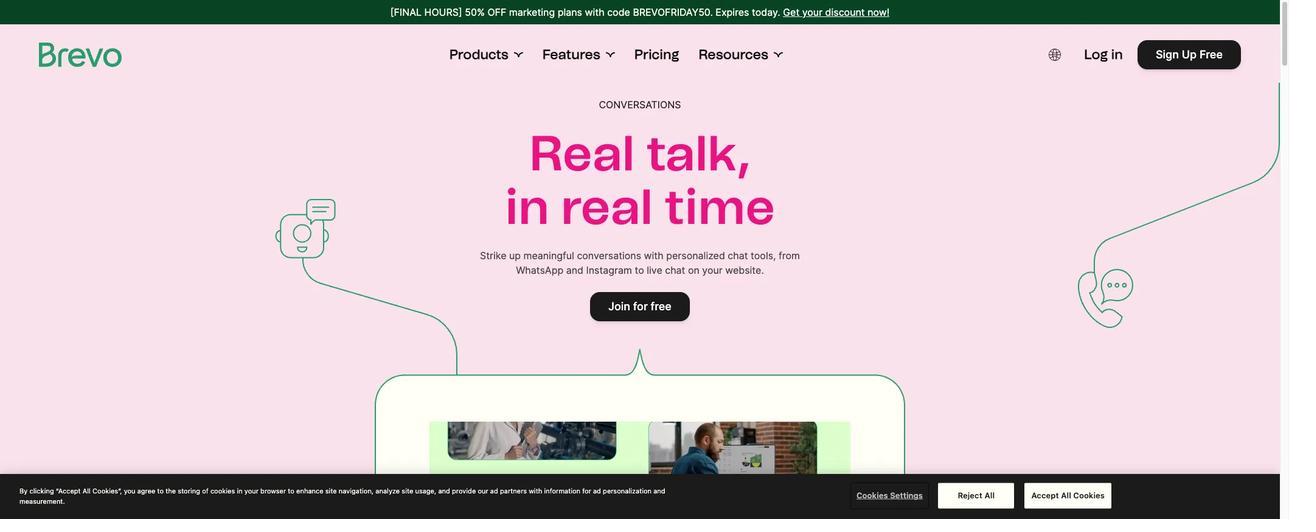 Task type: vqa. For each thing, say whether or not it's contained in the screenshot.
[FINAL HOURS] 50% OFF marketing plans with code BREVOFRIDAY50. Expires today. Get your discount now!
yes



Task type: locate. For each thing, give the bounding box(es) containing it.
your right get
[[803, 6, 823, 18]]

cookies right accept
[[1074, 490, 1105, 500]]

meaningful
[[524, 250, 575, 262]]

1 horizontal spatial and
[[567, 264, 584, 276]]

0 vertical spatial in
[[1112, 46, 1124, 63]]

1 horizontal spatial your
[[703, 264, 723, 276]]

site
[[325, 487, 337, 495], [402, 487, 413, 495]]

1 horizontal spatial ad
[[593, 487, 601, 495]]

cookies
[[211, 487, 235, 495]]

conversations
[[599, 99, 681, 111]]

1 horizontal spatial in
[[505, 178, 550, 236]]

1 vertical spatial in
[[505, 178, 550, 236]]

your inside by clicking "accept all cookies", you agree to the storing of cookies in your browser to enhance site navigation, analyze site usage, and provide our ad partners with information for ad personalization and measurement.
[[245, 487, 259, 495]]

by clicking "accept all cookies", you agree to the storing of cookies in your browser to enhance site navigation, analyze site usage, and provide our ad partners with information for ad personalization and measurement.
[[19, 487, 666, 505]]

2 horizontal spatial with
[[644, 250, 664, 262]]

1 vertical spatial with
[[644, 250, 664, 262]]

0 vertical spatial for
[[634, 300, 648, 313]]

0 horizontal spatial with
[[529, 487, 542, 495]]

and
[[567, 264, 584, 276], [439, 487, 450, 495], [654, 487, 666, 495]]

to left the live
[[635, 264, 644, 276]]

cookies settings button
[[852, 484, 928, 508]]

for right information
[[583, 487, 592, 495]]

with inside strike up meaningful conversations  with personalized chat tools, from whatsapp and instagram to live chat on your website.
[[644, 250, 664, 262]]

browser
[[261, 487, 286, 495]]

for inside by clicking "accept all cookies", you agree to the storing of cookies in your browser to enhance site navigation, analyze site usage, and provide our ad partners with information for ad personalization and measurement.
[[583, 487, 592, 495]]

0 horizontal spatial ad
[[491, 487, 498, 495]]

off
[[488, 6, 507, 18]]

chat left on
[[665, 264, 686, 276]]

0 horizontal spatial for
[[583, 487, 592, 495]]

for left free
[[634, 300, 648, 313]]

to left the
[[157, 487, 164, 495]]

1 horizontal spatial to
[[288, 487, 295, 495]]

1 vertical spatial chat
[[665, 264, 686, 276]]

resources link
[[699, 46, 783, 63]]

in
[[1112, 46, 1124, 63], [505, 178, 550, 236], [237, 487, 243, 495]]

enhance
[[296, 487, 324, 495]]

0 horizontal spatial in
[[237, 487, 243, 495]]

accept all cookies
[[1032, 490, 1105, 500]]

2 ad from the left
[[593, 487, 601, 495]]

chat up website. on the bottom right of the page
[[728, 250, 748, 262]]

with right partners
[[529, 487, 542, 495]]

and down meaningful
[[567, 264, 584, 276]]

join
[[609, 300, 631, 313]]

real
[[530, 124, 635, 183]]

chat
[[728, 250, 748, 262], [665, 264, 686, 276]]

accept
[[1032, 490, 1060, 500]]

1 horizontal spatial cookies
[[1074, 490, 1105, 500]]

from
[[779, 250, 800, 262]]

cookies",
[[93, 487, 122, 495]]

whatsapp
[[516, 264, 564, 276]]

0 horizontal spatial your
[[245, 487, 259, 495]]

your right on
[[703, 264, 723, 276]]

in right log
[[1112, 46, 1124, 63]]

analyze
[[376, 487, 400, 495]]

ad right our
[[491, 487, 498, 495]]

0 horizontal spatial cookies
[[857, 490, 889, 500]]

in up up
[[505, 178, 550, 236]]

2 horizontal spatial to
[[635, 264, 644, 276]]

1 horizontal spatial chat
[[728, 250, 748, 262]]

site right enhance
[[325, 487, 337, 495]]

time
[[665, 178, 775, 236]]

0 horizontal spatial and
[[439, 487, 450, 495]]

1 horizontal spatial site
[[402, 487, 413, 495]]

log in
[[1085, 46, 1124, 63]]

live
[[647, 264, 663, 276]]

with up the live
[[644, 250, 664, 262]]

all right accept
[[1062, 490, 1072, 500]]

today.
[[752, 6, 781, 18]]

all inside by clicking "accept all cookies", you agree to the storing of cookies in your browser to enhance site navigation, analyze site usage, and provide our ad partners with information for ad personalization and measurement.
[[83, 487, 91, 495]]

with left code
[[585, 6, 605, 18]]

2 horizontal spatial in
[[1112, 46, 1124, 63]]

your left browser
[[245, 487, 259, 495]]

to inside strike up meaningful conversations  with personalized chat tools, from whatsapp and instagram to live chat on your website.
[[635, 264, 644, 276]]

features
[[543, 46, 601, 63]]

ad left 'personalization'
[[593, 487, 601, 495]]

and right usage,
[[439, 487, 450, 495]]

instagram
[[586, 264, 632, 276]]

all
[[83, 487, 91, 495], [985, 490, 995, 500], [1062, 490, 1072, 500]]

partners
[[500, 487, 527, 495]]

and right 'personalization'
[[654, 487, 666, 495]]

clicking
[[30, 487, 54, 495]]

resources
[[699, 46, 769, 63]]

2 vertical spatial with
[[529, 487, 542, 495]]

site left usage,
[[402, 487, 413, 495]]

2 cookies from the left
[[1074, 490, 1105, 500]]

cookies
[[857, 490, 889, 500], [1074, 490, 1105, 500]]

navigation,
[[339, 487, 374, 495]]

2 vertical spatial in
[[237, 487, 243, 495]]

real talk, in real time
[[505, 124, 775, 236]]

products
[[450, 46, 509, 63]]

agree
[[137, 487, 155, 495]]

plans
[[558, 6, 582, 18]]

0 horizontal spatial site
[[325, 487, 337, 495]]

0 vertical spatial chat
[[728, 250, 748, 262]]

2 horizontal spatial all
[[1062, 490, 1072, 500]]

free
[[1200, 48, 1224, 61]]

and inside strike up meaningful conversations  with personalized chat tools, from whatsapp and instagram to live chat on your website.
[[567, 264, 584, 276]]

1 horizontal spatial all
[[985, 490, 995, 500]]

in right the cookies
[[237, 487, 243, 495]]

sign up free button
[[1138, 40, 1242, 69]]

for
[[634, 300, 648, 313], [583, 487, 592, 495]]

1 vertical spatial your
[[703, 264, 723, 276]]

with
[[585, 6, 605, 18], [644, 250, 664, 262], [529, 487, 542, 495]]

1 vertical spatial for
[[583, 487, 592, 495]]

2 horizontal spatial and
[[654, 487, 666, 495]]

all right "accept
[[83, 487, 91, 495]]

your
[[803, 6, 823, 18], [703, 264, 723, 276], [245, 487, 259, 495]]

1 horizontal spatial for
[[634, 300, 648, 313]]

1 cookies from the left
[[857, 490, 889, 500]]

features link
[[543, 46, 615, 63]]

now!
[[868, 6, 890, 18]]

of
[[202, 487, 209, 495]]

2 site from the left
[[402, 487, 413, 495]]

reject all
[[958, 490, 995, 500]]

marketing
[[509, 6, 555, 18]]

storing
[[178, 487, 200, 495]]

0 horizontal spatial to
[[157, 487, 164, 495]]

cookies left settings
[[857, 490, 889, 500]]

product video element
[[375, 397, 906, 519]]

0 horizontal spatial all
[[83, 487, 91, 495]]

ad
[[491, 487, 498, 495], [593, 487, 601, 495]]

2 horizontal spatial your
[[803, 6, 823, 18]]

in inside real talk, in real time
[[505, 178, 550, 236]]

talk,
[[647, 124, 751, 183]]

2 vertical spatial your
[[245, 487, 259, 495]]

join for free button
[[590, 292, 690, 321]]

1 horizontal spatial with
[[585, 6, 605, 18]]

to
[[635, 264, 644, 276], [157, 487, 164, 495], [288, 487, 295, 495]]

all right reject
[[985, 490, 995, 500]]

for inside 'button'
[[634, 300, 648, 313]]

personalized
[[667, 250, 725, 262]]

to right browser
[[288, 487, 295, 495]]



Task type: describe. For each thing, give the bounding box(es) containing it.
with inside by clicking "accept all cookies", you agree to the storing of cookies in your browser to enhance site navigation, analyze site usage, and provide our ad partners with information for ad personalization and measurement.
[[529, 487, 542, 495]]

brevo image
[[39, 43, 122, 67]]

expires
[[716, 6, 750, 18]]

by
[[19, 487, 28, 495]]

0 vertical spatial your
[[803, 6, 823, 18]]

you
[[124, 487, 135, 495]]

join for free
[[609, 300, 672, 313]]

log
[[1085, 46, 1109, 63]]

personalization
[[603, 487, 652, 495]]

real
[[561, 178, 653, 236]]

up
[[1183, 48, 1197, 61]]

button image
[[1050, 49, 1062, 61]]

cookies settings
[[857, 490, 923, 500]]

strike
[[480, 250, 507, 262]]

on
[[688, 264, 700, 276]]

settings
[[891, 490, 923, 500]]

"accept
[[56, 487, 81, 495]]

reject all button
[[939, 483, 1015, 508]]

provide
[[452, 487, 476, 495]]

your inside strike up meaningful conversations  with personalized chat tools, from whatsapp and instagram to live chat on your website.
[[703, 264, 723, 276]]

products link
[[450, 46, 523, 63]]

all for accept all cookies
[[1062, 490, 1072, 500]]

tools,
[[751, 250, 776, 262]]

the
[[166, 487, 176, 495]]

get
[[784, 6, 800, 18]]

log in link
[[1085, 46, 1124, 63]]

cookies inside cookies settings button
[[857, 490, 889, 500]]

0 horizontal spatial chat
[[665, 264, 686, 276]]

0 vertical spatial with
[[585, 6, 605, 18]]

accept all cookies button
[[1025, 483, 1112, 508]]

pricing
[[635, 46, 680, 63]]

reject
[[958, 490, 983, 500]]

strike up meaningful conversations  with personalized chat tools, from whatsapp and instagram to live chat on your website.
[[480, 250, 800, 276]]

up
[[509, 250, 521, 262]]

free
[[651, 300, 672, 313]]

1 ad from the left
[[491, 487, 498, 495]]

1 site from the left
[[325, 487, 337, 495]]

information
[[544, 487, 581, 495]]

discount
[[826, 6, 865, 18]]

all for reject all
[[985, 490, 995, 500]]

conversations
[[577, 250, 642, 262]]

[final
[[391, 6, 422, 18]]

sign up free
[[1157, 48, 1224, 61]]

code
[[608, 6, 631, 18]]

our
[[478, 487, 489, 495]]

sign
[[1157, 48, 1180, 61]]

measurement.
[[19, 497, 65, 505]]

website.
[[726, 264, 764, 276]]

cookies inside accept all cookies button
[[1074, 490, 1105, 500]]

in inside by clicking "accept all cookies", you agree to the storing of cookies in your browser to enhance site navigation, analyze site usage, and provide our ad partners with information for ad personalization and measurement.
[[237, 487, 243, 495]]

brevofriday50.
[[633, 6, 713, 18]]

get your discount now! link
[[784, 5, 890, 19]]

[final hours] 50% off marketing plans with code brevofriday50. expires today. get your discount now!
[[391, 6, 890, 18]]

pricing link
[[635, 46, 680, 63]]

hours]
[[425, 6, 462, 18]]

usage,
[[415, 487, 437, 495]]

50%
[[465, 6, 485, 18]]



